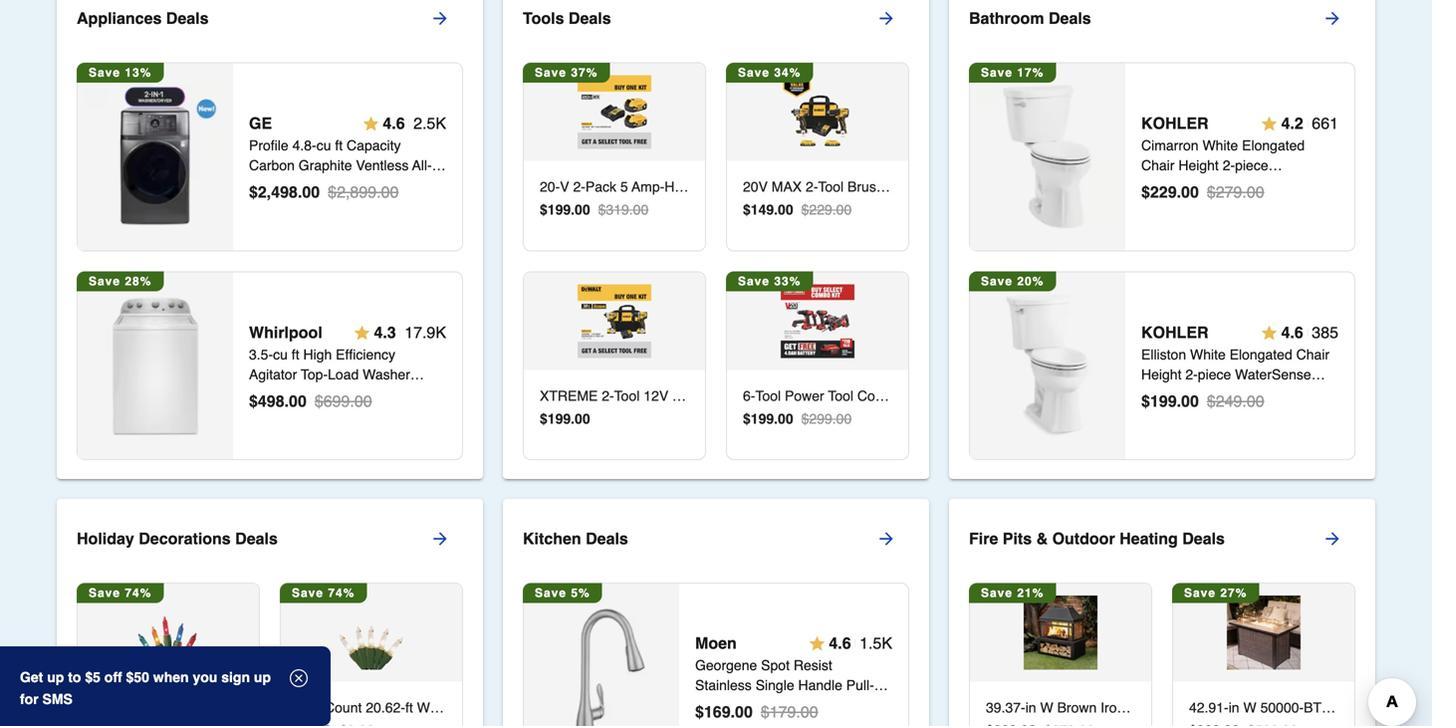 Task type: vqa. For each thing, say whether or not it's contained in the screenshot.


Task type: describe. For each thing, give the bounding box(es) containing it.
$ for $ 2,498 . 00 $2,899.00
[[249, 183, 258, 202]]

faucet
[[783, 697, 826, 713]]

00 for $ 169 . 00 $179.00
[[735, 703, 753, 721]]

$ for $ 199 . 00 $319.00
[[540, 202, 548, 218]]

elliston white elongated chair height 2-piece watersense soft close toilet 12-in rough-in 1.28-gpf
[[1142, 347, 1339, 423]]

fire pits & outdoor heating image for save 21%
[[1024, 596, 1098, 670]]

$50
[[126, 670, 149, 686]]

piece for $279.00
[[1236, 158, 1269, 174]]

$699.00
[[315, 392, 372, 411]]

4.3 17.9k
[[374, 323, 446, 342]]

cimarron white elongated chair height 2-piece watersense soft close toilet 12-in rough-in 1.28-gpf
[[1142, 138, 1323, 213]]

$2,899.00
[[328, 183, 399, 202]]

bathroom
[[970, 9, 1045, 27]]

save left 5%
[[535, 586, 567, 600]]

soft for $ 229 . 00 $279.00
[[1222, 178, 1247, 194]]

4.6 for 4.6 385
[[1282, 323, 1304, 342]]

2 holiday decorations image from the left
[[335, 596, 409, 670]]

in-
[[249, 178, 265, 194]]

$229.00
[[802, 202, 852, 218]]

decorations
[[139, 530, 231, 548]]

$ 199 . 00 $319.00
[[540, 202, 649, 218]]

moen
[[696, 634, 737, 653]]

5%
[[571, 586, 591, 600]]

save 20%
[[982, 275, 1045, 289]]

whirlpool
[[249, 323, 323, 342]]

carbon
[[249, 158, 295, 174]]

bathroom image for $ 229 . 00 $279.00
[[977, 85, 1120, 228]]

$179.00
[[761, 703, 819, 721]]

elongated for 4.6 385
[[1230, 347, 1293, 363]]

00 for $ 498 . 00 $699.00
[[289, 392, 307, 411]]

cimarron
[[1142, 138, 1199, 154]]

gpf for $279.00
[[1270, 198, 1299, 213]]

pit
[[1250, 700, 1266, 716]]

arrow right image for bathroom deals
[[1323, 8, 1343, 28]]

get up to $5 off $50 when you sign up for sms
[[20, 670, 271, 708]]

. for $ 149 . 00 $229.00
[[774, 202, 778, 218]]

12- for $ 229 . 00 $279.00
[[1142, 198, 1162, 213]]

$ for $ 149 . 00 $229.00
[[743, 202, 751, 218]]

outdoor
[[1053, 530, 1116, 548]]

$ for $ 199 . 00 $249.00
[[1142, 392, 1151, 411]]

sms
[[42, 692, 73, 708]]

appliances
[[77, 9, 162, 27]]

2 74% from the left
[[328, 586, 355, 600]]

1.28- for $ 199 . 00 $249.00
[[1142, 407, 1174, 423]]

to
[[68, 670, 81, 686]]

kitchen inside georgene spot resist stainless single handle pull- down kitchen faucet with deck plate
[[733, 697, 779, 713]]

chair for $ 199 . 00 $249.00
[[1297, 347, 1330, 363]]

in for $ 199 . 00 $249.00
[[1267, 387, 1277, 403]]

1 holiday decorations image from the left
[[131, 596, 205, 670]]

2 up from the left
[[254, 670, 271, 686]]

1 74% from the left
[[125, 586, 152, 600]]

rating filled image for 4.3 17.9k
[[354, 325, 370, 341]]

tools image for $ 199 . 00 $299.00
[[781, 284, 855, 358]]

00 for $ 229 . 00 $279.00
[[1182, 183, 1200, 202]]

arrow right image for holiday decorations deals
[[430, 529, 450, 549]]

229
[[1151, 183, 1177, 202]]

ft inside 3.5-cu ft high efficiency agitator top-load washer (white)
[[292, 347, 300, 363]]

star
[[312, 198, 348, 213]]

cu inside 3.5-cu ft high efficiency agitator top-load washer (white)
[[273, 347, 288, 363]]

1 vertical spatial fire
[[1222, 700, 1246, 716]]

. for $ 199 . 00 $299.00
[[774, 411, 778, 427]]

save down holiday decorations deals link on the bottom left of page
[[292, 586, 324, 600]]

2- for $279.00
[[1223, 158, 1236, 174]]

plate
[[696, 717, 727, 726]]

3.5-
[[249, 347, 273, 363]]

save left 28%
[[89, 275, 121, 289]]

deals right heating
[[1183, 530, 1226, 548]]

$ for $ 498 . 00 $699.00
[[249, 392, 258, 411]]

21%
[[1018, 586, 1045, 600]]

handle
[[799, 678, 843, 693]]

2.5k
[[414, 114, 446, 133]]

with
[[830, 697, 855, 713]]

close for $279.00
[[1251, 178, 1287, 194]]

. for $ 199 . 00 $319.00
[[571, 202, 575, 218]]

27%
[[1221, 586, 1248, 600]]

save left 34%
[[738, 66, 770, 80]]

off
[[104, 670, 122, 686]]

w
[[1041, 700, 1054, 716]]

tools image for $ 149 . 00 $229.00
[[781, 75, 855, 149]]

deals right decorations
[[235, 530, 278, 548]]

37%
[[571, 66, 598, 80]]

watersense for $279.00
[[1142, 178, 1218, 194]]

spot
[[761, 658, 790, 674]]

deck
[[858, 697, 890, 713]]

arrow right image for tools deals
[[877, 8, 897, 28]]

&
[[1037, 530, 1048, 548]]

deals for bathroom deals
[[1049, 9, 1092, 27]]

tools deals link
[[523, 0, 930, 42]]

white for $249.00
[[1191, 347, 1227, 363]]

georgene spot resist stainless single handle pull- down kitchen faucet with deck plate
[[696, 658, 890, 726]]

00 for $ 149 . 00 $229.00
[[778, 202, 794, 218]]

single
[[756, 678, 795, 693]]

save left 17%
[[982, 66, 1013, 80]]

toilet for $249.00
[[1210, 387, 1243, 403]]

save 27%
[[1185, 586, 1248, 600]]

in for $279.00
[[1223, 198, 1234, 213]]

199 for $ 199 . 00
[[548, 411, 571, 427]]

17.9k
[[405, 323, 446, 342]]

energy
[[249, 198, 308, 213]]

get
[[20, 670, 43, 686]]

elliston
[[1142, 347, 1187, 363]]

bathroom deals
[[970, 9, 1092, 27]]

top-
[[301, 367, 328, 383]]

appliances deals link
[[77, 0, 483, 42]]

39.37-
[[987, 700, 1026, 716]]

$279.00
[[1208, 183, 1265, 202]]

height for 199
[[1142, 367, 1182, 383]]

fire pits & outdoor heating image for save 27%
[[1228, 596, 1302, 670]]

39.37-in w brown iron wood-burning fire pit
[[987, 700, 1266, 716]]

save left "33%"
[[738, 275, 770, 289]]

13%
[[125, 66, 152, 80]]

4.6 for 4.6 1.5k
[[829, 634, 852, 653]]

in for $249.00
[[1327, 387, 1339, 403]]

high
[[303, 347, 332, 363]]

kohler for 199
[[1142, 323, 1209, 342]]

save inside 'save 27%' 'link'
[[1185, 586, 1217, 600]]

tools image for $ 199 . 00 $319.00
[[578, 75, 652, 149]]

4.6 385
[[1282, 323, 1339, 342]]

elongated for 4.2 661
[[1243, 138, 1306, 154]]

$ 498 . 00 $699.00
[[249, 392, 372, 411]]

00 for $ 199 . 00 $249.00
[[1182, 392, 1200, 411]]

$ 149 . 00 $229.00
[[743, 202, 852, 218]]

save 37%
[[535, 66, 598, 80]]

00 for $ 2,498 . 00 $2,899.00
[[302, 183, 320, 202]]

save 27% link
[[1173, 583, 1355, 726]]



Task type: locate. For each thing, give the bounding box(es) containing it.
. for $ 199 . 00 $249.00
[[1177, 392, 1182, 411]]

0 vertical spatial cu
[[317, 138, 331, 154]]

in down cimarron
[[1162, 198, 1173, 213]]

fire pits & outdoor heating image up w
[[1024, 596, 1098, 670]]

0 vertical spatial white
[[1203, 138, 1239, 154]]

kitchen
[[523, 530, 582, 548], [733, 697, 779, 713]]

1 vertical spatial watersense
[[1236, 367, 1312, 383]]

20%
[[1018, 275, 1045, 289]]

fire pits & outdoor heating image inside 'save 27%' 'link'
[[1228, 596, 1302, 670]]

0 horizontal spatial fire
[[970, 530, 999, 548]]

0 vertical spatial height
[[1179, 158, 1220, 174]]

00 for $ 199 . 00 $319.00
[[575, 202, 591, 218]]

appliances image for ge
[[84, 85, 227, 228]]

0 horizontal spatial arrow right image
[[430, 8, 450, 28]]

rough- for $249.00
[[1281, 387, 1327, 403]]

1 vertical spatial in
[[1327, 387, 1339, 403]]

1 appliances image from the top
[[84, 85, 227, 228]]

bathroom image down 17%
[[977, 85, 1120, 228]]

piece up $279.00 in the right of the page
[[1236, 158, 1269, 174]]

1 horizontal spatial fire
[[1222, 700, 1246, 716]]

2 appliances image from the top
[[84, 295, 227, 437]]

1 vertical spatial chair
[[1297, 347, 1330, 363]]

save down holiday
[[89, 586, 121, 600]]

1 vertical spatial rough-
[[1281, 387, 1327, 403]]

1.28- right 229 at the right top
[[1238, 198, 1270, 213]]

2- for $249.00
[[1186, 367, 1199, 383]]

in inside elliston white elongated chair height 2-piece watersense soft close toilet 12-in rough-in 1.28-gpf
[[1267, 387, 1277, 403]]

in left w
[[1026, 700, 1037, 716]]

fire pits & outdoor heating image up pit at the bottom right of page
[[1228, 596, 1302, 670]]

arrow right image inside the 'kitchen deals' link
[[877, 529, 897, 549]]

appliances image
[[84, 85, 227, 228], [84, 295, 227, 437]]

1 vertical spatial 12-
[[1246, 387, 1267, 403]]

199 for $ 199 . 00 $249.00
[[1151, 392, 1177, 411]]

up
[[47, 670, 64, 686], [254, 670, 271, 686]]

1 horizontal spatial fire pits & outdoor heating image
[[1228, 596, 1302, 670]]

up left to
[[47, 670, 64, 686]]

169
[[704, 703, 731, 721]]

white inside cimarron white elongated chair height 2-piece watersense soft close toilet 12-in rough-in 1.28-gpf
[[1203, 138, 1239, 154]]

chair down 4.6 385 in the top of the page
[[1297, 347, 1330, 363]]

arrow right image
[[430, 8, 450, 28], [877, 8, 897, 28], [1323, 529, 1343, 549]]

1 horizontal spatial rough-
[[1281, 387, 1327, 403]]

white up $279.00 in the right of the page
[[1203, 138, 1239, 154]]

piece inside cimarron white elongated chair height 2-piece watersense soft close toilet 12-in rough-in 1.28-gpf
[[1236, 158, 1269, 174]]

4.6 2.5k
[[383, 114, 446, 133]]

0 horizontal spatial chair
[[1142, 158, 1175, 174]]

. for $ 169 . 00 $179.00
[[731, 703, 735, 721]]

rating filled image for 4.6 385
[[1262, 325, 1278, 341]]

watersense for $249.00
[[1236, 367, 1312, 383]]

soft inside elliston white elongated chair height 2-piece watersense soft close toilet 12-in rough-in 1.28-gpf
[[1142, 387, 1167, 403]]

1 horizontal spatial close
[[1251, 178, 1287, 194]]

white inside elliston white elongated chair height 2-piece watersense soft close toilet 12-in rough-in 1.28-gpf
[[1191, 347, 1227, 363]]

34%
[[775, 66, 802, 80]]

chair inside elliston white elongated chair height 2-piece watersense soft close toilet 12-in rough-in 1.28-gpf
[[1297, 347, 1330, 363]]

holiday decorations image
[[131, 596, 205, 670], [335, 596, 409, 670]]

rating filled image left 4.6 385 in the top of the page
[[1262, 325, 1278, 341]]

in right 229 at the right top
[[1223, 198, 1234, 213]]

1 horizontal spatial chair
[[1297, 347, 1330, 363]]

4.6
[[383, 114, 405, 133], [1282, 323, 1304, 342], [829, 634, 852, 653]]

1 horizontal spatial kitchen
[[733, 697, 779, 713]]

199
[[548, 202, 571, 218], [1151, 392, 1177, 411], [548, 411, 571, 427], [751, 411, 774, 427]]

4.6 up capacity
[[383, 114, 405, 133]]

$ 199 . 00 $249.00
[[1142, 392, 1265, 411]]

toilet inside cimarron white elongated chair height 2-piece watersense soft close toilet 12-in rough-in 1.28-gpf
[[1290, 178, 1323, 194]]

0 horizontal spatial rating filled image
[[810, 636, 825, 652]]

appliances deals
[[77, 9, 209, 27]]

you
[[193, 670, 218, 686]]

2 bathroom image from the top
[[977, 295, 1120, 437]]

in inside cimarron white elongated chair height 2-piece watersense soft close toilet 12-in rough-in 1.28-gpf
[[1223, 198, 1234, 213]]

fire pits & outdoor heating deals
[[970, 530, 1226, 548]]

rating filled image left 4.2
[[1262, 116, 1278, 132]]

cu up agitator
[[273, 347, 288, 363]]

385
[[1313, 323, 1339, 342]]

0 vertical spatial elongated
[[1243, 138, 1306, 154]]

1 vertical spatial 4.6
[[1282, 323, 1304, 342]]

00 for $ 199 . 00 $299.00
[[778, 411, 794, 427]]

1.28- down elliston
[[1142, 407, 1174, 423]]

74% down holiday
[[125, 586, 152, 600]]

rough- for $279.00
[[1177, 198, 1223, 213]]

1 horizontal spatial 74%
[[328, 586, 355, 600]]

$ 169 . 00 $179.00
[[696, 703, 819, 721]]

fire pits & outdoor heating image
[[1024, 596, 1098, 670], [1228, 596, 1302, 670]]

arrow right image inside the fire pits & outdoor heating deals link
[[1323, 529, 1343, 549]]

$ 199 . 00
[[540, 411, 591, 427]]

4.6 up resist in the bottom of the page
[[829, 634, 852, 653]]

gpf for $249.00
[[1174, 407, 1202, 423]]

piece for $249.00
[[1199, 367, 1232, 383]]

efficiency
[[336, 347, 396, 363]]

4.6 for 4.6 2.5k
[[383, 114, 405, 133]]

soft right 229 at the right top
[[1222, 178, 1247, 194]]

0 horizontal spatial 1.28-
[[1142, 407, 1174, 423]]

00 for $ 199 . 00
[[575, 411, 591, 427]]

rating filled image for 4.2 661
[[1262, 116, 1278, 132]]

gpf inside elliston white elongated chair height 2-piece watersense soft close toilet 12-in rough-in 1.28-gpf
[[1174, 407, 1202, 423]]

ft left high
[[292, 347, 300, 363]]

2 horizontal spatial in
[[1267, 387, 1277, 403]]

soft for $ 199 . 00 $249.00
[[1142, 387, 1167, 403]]

. for $ 498 . 00 $699.00
[[285, 392, 289, 411]]

0 vertical spatial piece
[[1236, 158, 1269, 174]]

height down elliston
[[1142, 367, 1182, 383]]

0 horizontal spatial up
[[47, 670, 64, 686]]

0 horizontal spatial 4.6
[[383, 114, 405, 133]]

height inside cimarron white elongated chair height 2-piece watersense soft close toilet 12-in rough-in 1.28-gpf
[[1179, 158, 1220, 174]]

1 vertical spatial appliances image
[[84, 295, 227, 437]]

toilet inside elliston white elongated chair height 2-piece watersense soft close toilet 12-in rough-in 1.28-gpf
[[1210, 387, 1243, 403]]

heating
[[1120, 530, 1179, 548]]

fire pits & outdoor heating deals link
[[970, 515, 1376, 563]]

28%
[[125, 275, 152, 289]]

all-
[[412, 158, 432, 174]]

chair for $ 229 . 00 $279.00
[[1142, 158, 1175, 174]]

$5
[[85, 670, 101, 686]]

2 vertical spatial 4.6
[[829, 634, 852, 653]]

elongated inside elliston white elongated chair height 2-piece watersense soft close toilet 12-in rough-in 1.28-gpf
[[1230, 347, 1293, 363]]

rough- down cimarron
[[1177, 198, 1223, 213]]

profile
[[249, 138, 289, 154]]

0 horizontal spatial 2-
[[1186, 367, 1199, 383]]

tools deals
[[523, 9, 611, 27]]

holiday
[[77, 530, 134, 548]]

kohler up cimarron
[[1142, 114, 1209, 133]]

. for $ 199 . 00
[[571, 411, 575, 427]]

white for $279.00
[[1203, 138, 1239, 154]]

elongated up $249.00
[[1230, 347, 1293, 363]]

agitator
[[249, 367, 297, 383]]

1 horizontal spatial holiday decorations image
[[335, 596, 409, 670]]

1 horizontal spatial in
[[1327, 387, 1339, 403]]

bathroom deals link
[[970, 0, 1376, 42]]

kohler for 229
[[1142, 114, 1209, 133]]

in
[[1162, 198, 1173, 213], [1267, 387, 1277, 403], [1026, 700, 1037, 716]]

ft
[[335, 138, 343, 154], [292, 347, 300, 363]]

rating filled image
[[363, 116, 379, 132], [1262, 116, 1278, 132], [354, 325, 370, 341]]

0 vertical spatial watersense
[[1142, 178, 1218, 194]]

1 vertical spatial ft
[[292, 347, 300, 363]]

4.6 left 385
[[1282, 323, 1304, 342]]

2- inside elliston white elongated chair height 2-piece watersense soft close toilet 12-in rough-in 1.28-gpf
[[1186, 367, 1199, 383]]

0 horizontal spatial kitchen
[[523, 530, 582, 548]]

piece up $ 199 . 00 $249.00
[[1199, 367, 1232, 383]]

1 vertical spatial bathroom image
[[977, 295, 1120, 437]]

arrow right image inside the tools deals link
[[877, 8, 897, 28]]

deals right appliances
[[166, 9, 209, 27]]

0 vertical spatial kitchen
[[523, 530, 582, 548]]

deals for appliances deals
[[166, 9, 209, 27]]

0 vertical spatial kohler
[[1142, 114, 1209, 133]]

kitchen deals
[[523, 530, 629, 548]]

ft inside profile 4.8-cu ft capacity carbon graphite ventless all- in-one washer/dryer combo energy star
[[335, 138, 343, 154]]

brown
[[1058, 700, 1097, 716]]

1.28- inside cimarron white elongated chair height 2-piece watersense soft close toilet 12-in rough-in 1.28-gpf
[[1238, 198, 1270, 213]]

0 horizontal spatial rough-
[[1177, 198, 1223, 213]]

33%
[[775, 275, 802, 289]]

1 save 74% link from the left
[[77, 583, 259, 726]]

close
[[1251, 178, 1287, 194], [1171, 387, 1206, 403]]

2 save 74% link from the left
[[280, 583, 462, 726]]

1 vertical spatial kohler
[[1142, 323, 1209, 342]]

resist
[[794, 658, 833, 674]]

1.5k
[[860, 634, 893, 653]]

$ for $ 199 . 00 $299.00
[[743, 411, 751, 427]]

1 horizontal spatial rating filled image
[[1262, 325, 1278, 341]]

fire left pit at the bottom right of page
[[1222, 700, 1246, 716]]

deals right bathroom
[[1049, 9, 1092, 27]]

in for $ 229 . 00 $279.00
[[1162, 198, 1173, 213]]

save left 27%
[[1185, 586, 1217, 600]]

rough- inside elliston white elongated chair height 2-piece watersense soft close toilet 12-in rough-in 1.28-gpf
[[1281, 387, 1327, 403]]

appliances image for whirlpool
[[84, 295, 227, 437]]

$ 199 . 00 $299.00
[[743, 411, 852, 427]]

holiday decorations deals link
[[77, 515, 483, 563]]

0 vertical spatial fire
[[970, 530, 999, 548]]

save left "21%"
[[982, 586, 1013, 600]]

4.6 1.5k
[[829, 634, 893, 653]]

1 vertical spatial rating filled image
[[810, 636, 825, 652]]

save left 20%
[[982, 275, 1013, 289]]

1 vertical spatial elongated
[[1230, 347, 1293, 363]]

fire
[[970, 530, 999, 548], [1222, 700, 1246, 716]]

0 vertical spatial rough-
[[1177, 198, 1223, 213]]

12- for $ 199 . 00 $249.00
[[1246, 387, 1267, 403]]

one
[[265, 178, 291, 194]]

soft
[[1222, 178, 1247, 194], [1142, 387, 1167, 403]]

rough- inside cimarron white elongated chair height 2-piece watersense soft close toilet 12-in rough-in 1.28-gpf
[[1177, 198, 1223, 213]]

1 vertical spatial 2-
[[1186, 367, 1199, 383]]

1.28-
[[1238, 198, 1270, 213], [1142, 407, 1174, 423]]

74% down holiday decorations deals link on the bottom left of page
[[328, 586, 355, 600]]

0 vertical spatial appliances image
[[84, 85, 227, 228]]

0 horizontal spatial holiday decorations image
[[131, 596, 205, 670]]

2 vertical spatial in
[[1026, 700, 1037, 716]]

save 21%
[[982, 586, 1045, 600]]

0 vertical spatial 1.28-
[[1238, 198, 1270, 213]]

2- up $ 199 . 00 $249.00
[[1186, 367, 1199, 383]]

save left 37%
[[535, 66, 567, 80]]

pull-
[[847, 678, 875, 693]]

0 horizontal spatial soft
[[1142, 387, 1167, 403]]

washer
[[363, 367, 410, 383]]

1 vertical spatial in
[[1267, 387, 1277, 403]]

0 horizontal spatial arrow right image
[[430, 529, 450, 549]]

toilet
[[1290, 178, 1323, 194], [1210, 387, 1243, 403]]

rating filled image for 4.6 1.5k
[[810, 636, 825, 652]]

bathroom image for $ 199 . 00 $249.00
[[977, 295, 1120, 437]]

2 save 74% from the left
[[292, 586, 355, 600]]

12- inside elliston white elongated chair height 2-piece watersense soft close toilet 12-in rough-in 1.28-gpf
[[1246, 387, 1267, 403]]

arrow right image inside holiday decorations deals link
[[430, 529, 450, 549]]

2 kohler from the top
[[1142, 323, 1209, 342]]

arrow right image inside bathroom deals link
[[1323, 8, 1343, 28]]

graphite
[[299, 158, 352, 174]]

$ for $ 229 . 00 $279.00
[[1142, 183, 1151, 202]]

capacity
[[347, 138, 401, 154]]

up right sign
[[254, 670, 271, 686]]

$299.00
[[802, 411, 852, 427]]

0 horizontal spatial piece
[[1199, 367, 1232, 383]]

1 up from the left
[[47, 670, 64, 686]]

74%
[[125, 586, 152, 600], [328, 586, 355, 600]]

georgene
[[696, 658, 758, 674]]

close inside cimarron white elongated chair height 2-piece watersense soft close toilet 12-in rough-in 1.28-gpf
[[1251, 178, 1287, 194]]

soft inside cimarron white elongated chair height 2-piece watersense soft close toilet 12-in rough-in 1.28-gpf
[[1222, 178, 1247, 194]]

close inside elliston white elongated chair height 2-piece watersense soft close toilet 12-in rough-in 1.28-gpf
[[1171, 387, 1206, 403]]

appliances image down 28%
[[84, 295, 227, 437]]

in inside elliston white elongated chair height 2-piece watersense soft close toilet 12-in rough-in 1.28-gpf
[[1327, 387, 1339, 403]]

close down 4.2
[[1251, 178, 1287, 194]]

0 vertical spatial toilet
[[1290, 178, 1323, 194]]

1 fire pits & outdoor heating image from the left
[[1024, 596, 1098, 670]]

bathroom image
[[977, 85, 1120, 228], [977, 295, 1120, 437]]

1 save 74% from the left
[[89, 586, 152, 600]]

deals right tools
[[569, 9, 611, 27]]

kitchen up save 5%
[[523, 530, 582, 548]]

2,498
[[258, 183, 298, 202]]

0 horizontal spatial ft
[[292, 347, 300, 363]]

arrow right image
[[1323, 8, 1343, 28], [430, 529, 450, 549], [877, 529, 897, 549]]

close for $249.00
[[1171, 387, 1206, 403]]

$ 229 . 00 $279.00
[[1142, 183, 1265, 202]]

gpf left $249.00
[[1174, 407, 1202, 423]]

rating filled image
[[1262, 325, 1278, 341], [810, 636, 825, 652]]

0 horizontal spatial toilet
[[1210, 387, 1243, 403]]

2 fire pits & outdoor heating image from the left
[[1228, 596, 1302, 670]]

0 vertical spatial close
[[1251, 178, 1287, 194]]

kitchen image
[[530, 605, 673, 726]]

watersense down cimarron
[[1142, 178, 1218, 194]]

arrow right image for kitchen deals
[[877, 529, 897, 549]]

when
[[153, 670, 189, 686]]

gpf inside cimarron white elongated chair height 2-piece watersense soft close toilet 12-in rough-in 1.28-gpf
[[1270, 198, 1299, 213]]

2- inside cimarron white elongated chair height 2-piece watersense soft close toilet 12-in rough-in 1.28-gpf
[[1223, 158, 1236, 174]]

watersense up $249.00
[[1236, 367, 1312, 383]]

4.2
[[1282, 114, 1304, 133]]

1 horizontal spatial arrow right image
[[877, 8, 897, 28]]

0 horizontal spatial cu
[[273, 347, 288, 363]]

save 74% down holiday decorations deals link on the bottom left of page
[[292, 586, 355, 600]]

rough- down 4.6 385 in the top of the page
[[1281, 387, 1327, 403]]

0 vertical spatial 12-
[[1142, 198, 1162, 213]]

3.5-cu ft high efficiency agitator top-load washer (white)
[[249, 347, 410, 403]]

1 bathroom image from the top
[[977, 85, 1120, 228]]

piece inside elliston white elongated chair height 2-piece watersense soft close toilet 12-in rough-in 1.28-gpf
[[1199, 367, 1232, 383]]

cu inside profile 4.8-cu ft capacity carbon graphite ventless all- in-one washer/dryer combo energy star
[[317, 138, 331, 154]]

in down 385
[[1327, 387, 1339, 403]]

sign
[[221, 670, 250, 686]]

white right elliston
[[1191, 347, 1227, 363]]

pits
[[1003, 530, 1033, 548]]

.
[[298, 183, 302, 202], [1177, 183, 1182, 202], [571, 202, 575, 218], [774, 202, 778, 218], [285, 392, 289, 411], [1177, 392, 1182, 411], [571, 411, 575, 427], [774, 411, 778, 427], [731, 703, 735, 721]]

0 horizontal spatial fire pits & outdoor heating image
[[1024, 596, 1098, 670]]

498
[[258, 392, 285, 411]]

0 vertical spatial in
[[1223, 198, 1234, 213]]

149
[[751, 202, 774, 218]]

0 horizontal spatial 74%
[[125, 586, 152, 600]]

1 vertical spatial kitchen
[[733, 697, 779, 713]]

0 vertical spatial 4.6
[[383, 114, 405, 133]]

appliances image down 13%
[[84, 85, 227, 228]]

ventless
[[356, 158, 409, 174]]

1 horizontal spatial 1.28-
[[1238, 198, 1270, 213]]

$ for $ 169 . 00 $179.00
[[696, 703, 704, 721]]

1 horizontal spatial toilet
[[1290, 178, 1323, 194]]

1.28- inside elliston white elongated chair height 2-piece watersense soft close toilet 12-in rough-in 1.28-gpf
[[1142, 407, 1174, 423]]

height inside elliston white elongated chair height 2-piece watersense soft close toilet 12-in rough-in 1.28-gpf
[[1142, 367, 1182, 383]]

rating filled image up efficiency
[[354, 325, 370, 341]]

0 horizontal spatial gpf
[[1174, 407, 1202, 423]]

$ for $ 199 . 00
[[540, 411, 548, 427]]

kohler up elliston
[[1142, 323, 1209, 342]]

0 horizontal spatial close
[[1171, 387, 1206, 403]]

4.2 661
[[1282, 114, 1339, 133]]

cu up graphite
[[317, 138, 331, 154]]

deals
[[166, 9, 209, 27], [569, 9, 611, 27], [1049, 9, 1092, 27], [235, 530, 278, 548], [586, 530, 629, 548], [1183, 530, 1226, 548]]

0 horizontal spatial in
[[1026, 700, 1037, 716]]

gpf right $279.00 in the right of the page
[[1270, 198, 1299, 213]]

rating filled image up resist in the bottom of the page
[[810, 636, 825, 652]]

in inside cimarron white elongated chair height 2-piece watersense soft close toilet 12-in rough-in 1.28-gpf
[[1162, 198, 1173, 213]]

save 74% down holiday
[[89, 586, 152, 600]]

1.28- for $ 229 . 00 $279.00
[[1238, 198, 1270, 213]]

kitchen deals link
[[523, 515, 930, 563]]

1 horizontal spatial arrow right image
[[877, 529, 897, 549]]

1 horizontal spatial soft
[[1222, 178, 1247, 194]]

save 74% link
[[77, 583, 259, 726], [280, 583, 462, 726]]

chair inside cimarron white elongated chair height 2-piece watersense soft close toilet 12-in rough-in 1.28-gpf
[[1142, 158, 1175, 174]]

1 horizontal spatial ft
[[335, 138, 343, 154]]

height for 229
[[1179, 158, 1220, 174]]

0 horizontal spatial save 74%
[[89, 586, 152, 600]]

2 horizontal spatial arrow right image
[[1323, 8, 1343, 28]]

tools image
[[578, 75, 652, 149], [781, 75, 855, 149], [578, 284, 652, 358], [781, 284, 855, 358]]

1 horizontal spatial save 74% link
[[280, 583, 462, 726]]

elongated down 4.2
[[1243, 138, 1306, 154]]

0 vertical spatial in
[[1162, 198, 1173, 213]]

4.8-
[[293, 138, 317, 154]]

toilet for $279.00
[[1290, 178, 1323, 194]]

1 vertical spatial soft
[[1142, 387, 1167, 403]]

1 horizontal spatial up
[[254, 670, 271, 686]]

rating filled image up capacity
[[363, 116, 379, 132]]

in right $249.00
[[1267, 387, 1277, 403]]

elongated inside cimarron white elongated chair height 2-piece watersense soft close toilet 12-in rough-in 1.28-gpf
[[1243, 138, 1306, 154]]

1 vertical spatial white
[[1191, 347, 1227, 363]]

tools
[[523, 9, 565, 27]]

1 vertical spatial height
[[1142, 367, 1182, 383]]

soft down elliston
[[1142, 387, 1167, 403]]

1 horizontal spatial 12-
[[1246, 387, 1267, 403]]

height up $ 229 . 00 $279.00
[[1179, 158, 1220, 174]]

0 horizontal spatial watersense
[[1142, 178, 1218, 194]]

iron
[[1101, 700, 1125, 716]]

ft up graphite
[[335, 138, 343, 154]]

1 vertical spatial cu
[[273, 347, 288, 363]]

(white)
[[249, 387, 294, 403]]

kitchen down single
[[733, 697, 779, 713]]

chair down cimarron
[[1142, 158, 1175, 174]]

deals up 5%
[[586, 530, 629, 548]]

199 for $ 199 . 00 $299.00
[[751, 411, 774, 427]]

save 34%
[[738, 66, 802, 80]]

wood-
[[1129, 700, 1170, 716]]

deals for tools deals
[[569, 9, 611, 27]]

deals for kitchen deals
[[586, 530, 629, 548]]

0 vertical spatial ft
[[335, 138, 343, 154]]

1 horizontal spatial 4.6
[[829, 634, 852, 653]]

bathroom image down 20%
[[977, 295, 1120, 437]]

arrow right image for appliances deals
[[430, 8, 450, 28]]

. for $ 2,498 . 00 $2,899.00
[[298, 183, 302, 202]]

1 vertical spatial 1.28-
[[1142, 407, 1174, 423]]

. for $ 229 . 00 $279.00
[[1177, 183, 1182, 202]]

watersense inside elliston white elongated chair height 2-piece watersense soft close toilet 12-in rough-in 1.28-gpf
[[1236, 367, 1312, 383]]

save left 13%
[[89, 66, 121, 80]]

save 74%
[[89, 586, 152, 600], [292, 586, 355, 600]]

in
[[1223, 198, 1234, 213], [1327, 387, 1339, 403]]

arrow right image for fire pits & outdoor heating deals
[[1323, 529, 1343, 549]]

0 horizontal spatial 12-
[[1142, 198, 1162, 213]]

combo
[[384, 178, 429, 194]]

save 5%
[[535, 586, 591, 600]]

0 vertical spatial bathroom image
[[977, 85, 1120, 228]]

0 horizontal spatial save 74% link
[[77, 583, 259, 726]]

1 vertical spatial close
[[1171, 387, 1206, 403]]

save 33%
[[738, 275, 802, 289]]

watersense inside cimarron white elongated chair height 2-piece watersense soft close toilet 12-in rough-in 1.28-gpf
[[1142, 178, 1218, 194]]

1 horizontal spatial 2-
[[1223, 158, 1236, 174]]

$249.00
[[1208, 392, 1265, 411]]

arrow right image inside appliances deals link
[[430, 8, 450, 28]]

1 horizontal spatial cu
[[317, 138, 331, 154]]

2 horizontal spatial arrow right image
[[1323, 529, 1343, 549]]

1 horizontal spatial watersense
[[1236, 367, 1312, 383]]

2- up $279.00 in the right of the page
[[1223, 158, 1236, 174]]

1 kohler from the top
[[1142, 114, 1209, 133]]

holiday decorations deals
[[77, 530, 278, 548]]

0 vertical spatial soft
[[1222, 178, 1247, 194]]

rating filled image for 4.6 2.5k
[[363, 116, 379, 132]]

1 vertical spatial piece
[[1199, 367, 1232, 383]]

1 horizontal spatial piece
[[1236, 158, 1269, 174]]

2 horizontal spatial 4.6
[[1282, 323, 1304, 342]]

close down elliston
[[1171, 387, 1206, 403]]

0 vertical spatial gpf
[[1270, 198, 1299, 213]]

fire left pits
[[970, 530, 999, 548]]

199 for $ 199 . 00 $319.00
[[548, 202, 571, 218]]

12- inside cimarron white elongated chair height 2-piece watersense soft close toilet 12-in rough-in 1.28-gpf
[[1142, 198, 1162, 213]]



